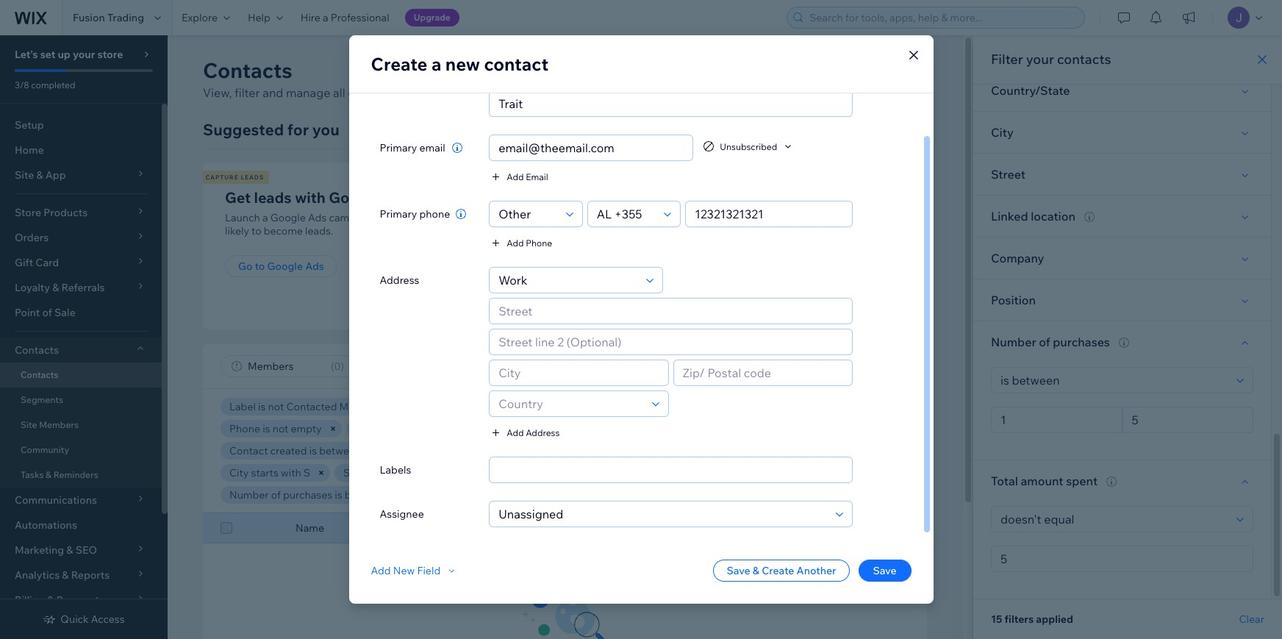 Task type: describe. For each thing, give the bounding box(es) containing it.
grow
[[639, 188, 677, 207]]

new
[[446, 53, 480, 75]]

90
[[630, 444, 643, 458]]

is up s
[[310, 444, 317, 458]]

email subscriber status is never subscribed
[[463, 400, 669, 413]]

contacts inside popup button
[[15, 344, 59, 357]]

number for number of purchases is between 1 and 5
[[230, 488, 269, 502]]

create contact button
[[795, 57, 928, 84]]

& for create
[[753, 564, 760, 577]]

country/state is algeria
[[701, 444, 815, 458]]

linked for linked location
[[992, 209, 1029, 224]]

go to google ads button
[[225, 255, 338, 277]]

go to google ads
[[238, 260, 324, 273]]

member for member status is not a member
[[355, 422, 396, 435]]

linked for linked location doesn't equal any of hickory drive
[[468, 466, 500, 480]]

leads
[[254, 188, 292, 207]]

site members
[[21, 419, 79, 430]]

(
[[331, 360, 334, 373]]

new
[[393, 564, 415, 577]]

assignee for assignee is jacob simon
[[540, 422, 584, 435]]

manage
[[286, 85, 331, 100]]

with for s
[[281, 466, 301, 480]]

quick access button
[[43, 613, 125, 626]]

1 vertical spatial ads
[[308, 211, 327, 224]]

for
[[288, 120, 309, 139]]

Enter a value number field
[[997, 547, 1249, 572]]

1 vertical spatial contact
[[230, 444, 268, 458]]

become
[[264, 224, 303, 238]]

1 vertical spatial google
[[271, 211, 306, 224]]

2 5 from the left
[[579, 488, 585, 502]]

empty for phone is not empty
[[291, 422, 322, 435]]

Search... field
[[752, 356, 905, 377]]

1 vertical spatial between
[[345, 488, 387, 502]]

birthdate
[[534, 444, 579, 458]]

is up starts
[[263, 422, 270, 435]]

From number field
[[997, 408, 1118, 433]]

save & create another
[[727, 564, 837, 577]]

capture leads
[[206, 174, 264, 181]]

any
[[610, 466, 627, 480]]

22,
[[385, 444, 399, 458]]

Email field
[[494, 135, 689, 160]]

and right 'me'
[[357, 400, 375, 413]]

suggested for you
[[203, 120, 340, 139]]

add email
[[507, 171, 549, 182]]

country/state for country/state
[[992, 83, 1071, 98]]

create a new contact
[[371, 53, 549, 75]]

point of sale link
[[0, 300, 162, 325]]

0 vertical spatial contact
[[484, 53, 549, 75]]

starts
[[251, 466, 279, 480]]

2 type field from the top
[[494, 268, 642, 293]]

import
[[652, 260, 685, 273]]

import contacts
[[652, 260, 731, 273]]

0 vertical spatial clear button
[[609, 486, 653, 504]]

email
[[420, 141, 446, 154]]

site's
[[389, 85, 416, 100]]

1 horizontal spatial clear button
[[1240, 613, 1265, 626]]

and down member status is not a member
[[427, 444, 445, 458]]

0 vertical spatial status
[[545, 400, 575, 413]]

contact inside create contact button
[[865, 63, 910, 78]]

email for email
[[461, 522, 487, 535]]

the
[[592, 444, 608, 458]]

customers
[[378, 400, 430, 413]]

let's set up your store
[[15, 48, 123, 61]]

create inside button
[[762, 564, 795, 577]]

to left 'target'
[[379, 211, 389, 224]]

customers
[[419, 85, 477, 100]]

grow your contact list add contacts by importing them via gmail or a csv file.
[[639, 188, 860, 238]]

number for number of purchases
[[992, 335, 1037, 349]]

likely
[[225, 224, 249, 238]]

company
[[992, 251, 1045, 266]]

subscribed
[[616, 400, 669, 413]]

doesn't
[[543, 466, 579, 480]]

To number field
[[1128, 408, 1249, 433]]

is left never
[[577, 400, 584, 413]]

created
[[270, 444, 307, 458]]

city starts with s
[[230, 466, 311, 480]]

segments link
[[0, 388, 162, 413]]

fusion trading
[[73, 11, 144, 24]]

home link
[[0, 138, 162, 163]]

people
[[423, 211, 456, 224]]

hire a professional
[[301, 11, 390, 24]]

3/8
[[15, 79, 29, 90]]

clear for the right clear button
[[1240, 613, 1265, 626]]

ads inside button
[[305, 260, 324, 273]]

filter
[[235, 85, 260, 100]]

assignee is jacob simon
[[540, 422, 660, 435]]

upgrade button
[[405, 9, 460, 26]]

primary phone
[[380, 207, 450, 221]]

let's
[[15, 48, 38, 61]]

position
[[992, 293, 1037, 307]]

tasks
[[21, 469, 44, 480]]

to right the likely
[[252, 224, 262, 238]]

a left "member"
[[458, 422, 464, 435]]

create for create a new contact
[[371, 53, 428, 75]]

learn more button
[[537, 84, 600, 102]]

linked location
[[992, 209, 1076, 224]]

help
[[248, 11, 271, 24]]

up
[[58, 48, 71, 61]]

location for linked location doesn't equal any of hickory drive
[[502, 466, 541, 480]]

fusion
[[73, 11, 105, 24]]

list
[[772, 188, 794, 207]]

tasks & reminders
[[21, 469, 98, 480]]

list containing get leads with google ads
[[201, 163, 1025, 330]]

total for total amount spent is not 5
[[456, 488, 479, 502]]

of for number of purchases
[[1040, 335, 1051, 349]]

contact inside grow your contact list add contacts by importing them via gmail or a csv file.
[[715, 188, 769, 207]]

contacts up 'segments' on the bottom left of the page
[[21, 369, 58, 380]]

save & create another button
[[714, 560, 850, 582]]

suggested
[[203, 120, 284, 139]]

member status is not a member
[[355, 422, 507, 435]]

unsubscribed button
[[703, 140, 795, 153]]

equal
[[581, 466, 608, 480]]

)
[[341, 360, 344, 373]]

more
[[571, 85, 600, 100]]

add inside grow your contact list add contacts by importing them via gmail or a csv file.
[[639, 211, 658, 224]]

file.
[[662, 224, 679, 238]]

1 dec from the left
[[364, 444, 383, 458]]

or
[[842, 211, 852, 224]]

them
[[768, 211, 794, 224]]

primary for primary email
[[380, 141, 417, 154]]

create for create contact
[[826, 63, 863, 78]]

assignee for assignee
[[380, 508, 424, 521]]

automations
[[15, 519, 77, 532]]

phone for phone
[[596, 522, 627, 535]]

launch
[[225, 211, 260, 224]]

email for email subscriber status is never subscribed
[[463, 400, 489, 413]]

me
[[340, 400, 355, 413]]

a right hire
[[323, 11, 329, 24]]

phone inside button
[[526, 237, 553, 248]]

and down new
[[479, 85, 500, 100]]

empty for street is not empty
[[404, 466, 435, 480]]

purchases for number of purchases is between 1 and 5
[[283, 488, 333, 502]]

filters
[[1005, 613, 1034, 626]]

Last name field
[[494, 91, 848, 116]]

phone for phone is not empty
[[230, 422, 260, 435]]

you
[[312, 120, 340, 139]]

clear for topmost clear button
[[620, 489, 642, 500]]

and right filter
[[263, 85, 283, 100]]

a inside grow your contact list add contacts by importing them via gmail or a csv file.
[[855, 211, 860, 224]]

city for city
[[992, 125, 1014, 140]]

your inside contacts view, filter and manage all of your site's customers and leads. learn more
[[362, 85, 386, 100]]

email inside button
[[526, 171, 549, 182]]

0 vertical spatial contacts
[[1058, 51, 1112, 68]]

0 vertical spatial google
[[329, 188, 381, 207]]

is left algeria
[[771, 444, 779, 458]]



Task type: locate. For each thing, give the bounding box(es) containing it.
1 2023 from the left
[[401, 444, 425, 458]]

0 vertical spatial linked
[[992, 209, 1029, 224]]

Unsaved view field
[[243, 356, 327, 377]]

1 horizontal spatial clear
[[1240, 613, 1265, 626]]

number down starts
[[230, 488, 269, 502]]

0 vertical spatial with
[[295, 188, 326, 207]]

2 horizontal spatial phone
[[596, 522, 627, 535]]

dec left "22,"
[[364, 444, 383, 458]]

simon
[[629, 422, 660, 435]]

1 horizontal spatial filter
[[992, 51, 1024, 68]]

address up save & create another button
[[731, 522, 771, 535]]

list
[[201, 163, 1025, 330]]

0 horizontal spatial status
[[398, 422, 428, 435]]

status up save button
[[902, 522, 932, 535]]

location up the "company"
[[1031, 209, 1076, 224]]

contacts view, filter and manage all of your site's customers and leads. learn more
[[203, 57, 600, 100]]

not down "22,"
[[386, 466, 402, 480]]

add for add new field
[[371, 564, 391, 577]]

Type field
[[494, 202, 562, 227], [494, 268, 642, 293]]

with right leads
[[295, 188, 326, 207]]

contacts up filter
[[203, 57, 293, 83]]

None field
[[503, 458, 848, 483], [494, 502, 832, 527], [503, 458, 848, 483], [494, 502, 832, 527]]

& inside button
[[753, 564, 760, 577]]

contact
[[865, 63, 910, 78], [230, 444, 268, 458]]

amount down 10,
[[482, 488, 519, 502]]

a right "or"
[[855, 211, 860, 224]]

2 vertical spatial ads
[[305, 260, 324, 273]]

add inside button
[[507, 171, 524, 182]]

save for save
[[873, 564, 897, 577]]

0 vertical spatial address
[[380, 274, 420, 287]]

reminders
[[53, 469, 98, 480]]

spent for total amount spent is not 5
[[521, 488, 548, 502]]

sidebar element
[[0, 35, 168, 639]]

of inside sidebar element
[[42, 306, 52, 319]]

2 save from the left
[[873, 564, 897, 577]]

1 vertical spatial select an option field
[[997, 507, 1233, 532]]

is down contact created is between dec 22, 2023 and dec 10, 2023
[[376, 466, 383, 480]]

1 vertical spatial number
[[230, 488, 269, 502]]

another
[[797, 564, 837, 577]]

email up "member"
[[463, 400, 489, 413]]

0 vertical spatial street
[[992, 167, 1026, 182]]

1 vertical spatial member
[[859, 522, 900, 535]]

your inside grow your contact list add contacts by importing them via gmail or a csv file.
[[680, 188, 712, 207]]

with for google
[[295, 188, 326, 207]]

1 horizontal spatial spent
[[1067, 474, 1098, 488]]

0 horizontal spatial member
[[355, 422, 396, 435]]

filter button
[[629, 355, 694, 377]]

campaign
[[329, 211, 377, 224]]

0 horizontal spatial number
[[230, 488, 269, 502]]

point
[[15, 306, 40, 319]]

street up linked location
[[992, 167, 1026, 182]]

5 down the linked location doesn't equal any of hickory drive
[[579, 488, 585, 502]]

1 horizontal spatial total
[[992, 474, 1019, 488]]

1 primary from the top
[[380, 141, 417, 154]]

dec
[[364, 444, 383, 458], [448, 444, 467, 458]]

spent down from number field
[[1067, 474, 1098, 488]]

1 vertical spatial location
[[502, 466, 541, 480]]

1 horizontal spatial contact
[[715, 188, 769, 207]]

add new field
[[371, 564, 441, 577]]

assignee down email subscriber status is never subscribed
[[540, 422, 584, 435]]

0 horizontal spatial dec
[[364, 444, 383, 458]]

0 horizontal spatial purchases
[[283, 488, 333, 502]]

leads. inside contacts view, filter and manage all of your site's customers and leads. learn more
[[503, 85, 535, 100]]

0 horizontal spatial filter
[[655, 360, 680, 373]]

0 horizontal spatial phone
[[230, 422, 260, 435]]

get leads with google ads launch a google ads campaign to target people likely to become leads.
[[225, 188, 456, 238]]

1 horizontal spatial &
[[753, 564, 760, 577]]

filter for filter your contacts
[[992, 51, 1024, 68]]

quick
[[61, 613, 89, 626]]

add phone button
[[489, 236, 553, 249]]

0 vertical spatial filter
[[992, 51, 1024, 68]]

number down position
[[992, 335, 1037, 349]]

0 vertical spatial purchases
[[1054, 335, 1111, 349]]

0 horizontal spatial contacts
[[661, 211, 702, 224]]

country/state up drive
[[701, 444, 769, 458]]

0 horizontal spatial country/state
[[701, 444, 769, 458]]

0 horizontal spatial street
[[344, 466, 373, 480]]

0 horizontal spatial 5
[[417, 488, 423, 502]]

is left jacob at the bottom left
[[587, 422, 594, 435]]

total amount spent
[[992, 474, 1098, 488]]

1 type field from the top
[[494, 202, 562, 227]]

1 horizontal spatial city
[[992, 125, 1014, 140]]

clear button
[[609, 486, 653, 504], [1240, 613, 1265, 626]]

empty
[[291, 422, 322, 435], [404, 466, 435, 480]]

1 vertical spatial street
[[344, 466, 373, 480]]

add inside add phone button
[[507, 237, 524, 248]]

0 horizontal spatial city
[[230, 466, 249, 480]]

add down the add email button on the top left
[[507, 237, 524, 248]]

leads.
[[503, 85, 535, 100], [305, 224, 333, 238]]

and right 1
[[396, 488, 415, 502]]

create contact
[[826, 63, 910, 78]]

leads. inside "get leads with google ads launch a google ads campaign to target people likely to become leads."
[[305, 224, 333, 238]]

2 vertical spatial phone
[[596, 522, 627, 535]]

0 horizontal spatial clear button
[[609, 486, 653, 504]]

0 vertical spatial type field
[[494, 202, 562, 227]]

amount for total amount spent
[[1021, 474, 1064, 488]]

0 horizontal spatial location
[[502, 466, 541, 480]]

target
[[391, 211, 420, 224]]

create inside button
[[826, 63, 863, 78]]

members
[[39, 419, 79, 430]]

1 vertical spatial empty
[[404, 466, 435, 480]]

select an option field up enter a value number field
[[997, 507, 1233, 532]]

2 2023 from the left
[[485, 444, 509, 458]]

a down leads
[[263, 211, 268, 224]]

s
[[304, 466, 311, 480]]

between left 1
[[345, 488, 387, 502]]

1 horizontal spatial linked
[[992, 209, 1029, 224]]

country/state down filter your contacts
[[992, 83, 1071, 98]]

between down 'me'
[[319, 444, 361, 458]]

sale
[[54, 306, 76, 319]]

not for street is not empty
[[386, 466, 402, 480]]

2 select an option field from the top
[[997, 507, 1233, 532]]

clear inside clear button
[[620, 489, 642, 500]]

1 horizontal spatial location
[[1031, 209, 1076, 224]]

0 vertical spatial contact
[[865, 63, 910, 78]]

1 horizontal spatial phone
[[526, 237, 553, 248]]

contacts inside button
[[687, 260, 731, 273]]

amount for total amount spent is not 5
[[482, 488, 519, 502]]

not up created
[[273, 422, 289, 435]]

0 horizontal spatial address
[[380, 274, 420, 287]]

2 vertical spatial google
[[267, 260, 303, 273]]

2 dec from the left
[[448, 444, 467, 458]]

primary for primary phone
[[380, 207, 417, 221]]

0 horizontal spatial amount
[[482, 488, 519, 502]]

purchases for number of purchases
[[1054, 335, 1111, 349]]

contacts button
[[0, 338, 162, 363]]

2 primary from the top
[[380, 207, 417, 221]]

learn
[[537, 85, 568, 100]]

save for save & create another
[[727, 564, 751, 577]]

1 horizontal spatial 5
[[579, 488, 585, 502]]

jacob
[[597, 422, 627, 435]]

& for reminders
[[46, 469, 52, 480]]

address inside 'button'
[[526, 427, 560, 438]]

primary left email
[[380, 141, 417, 154]]

status up add address
[[545, 400, 575, 413]]

2 horizontal spatial create
[[826, 63, 863, 78]]

1 vertical spatial assignee
[[380, 508, 424, 521]]

add for add phone
[[507, 237, 524, 248]]

is right "label"
[[258, 400, 266, 413]]

0 horizontal spatial 2023
[[401, 444, 425, 458]]

add up add phone button
[[507, 171, 524, 182]]

15 filters applied
[[992, 613, 1074, 626]]

Search for tools, apps, help & more... field
[[806, 7, 1081, 28]]

add for add address
[[507, 427, 524, 438]]

street down contact created is between dec 22, 2023 and dec 10, 2023
[[344, 466, 373, 480]]

0 horizontal spatial spent
[[521, 488, 548, 502]]

0 vertical spatial country/state
[[992, 83, 1071, 98]]

city for city starts with s
[[230, 466, 249, 480]]

& left another
[[753, 564, 760, 577]]

store
[[97, 48, 123, 61]]

None checkbox
[[221, 519, 232, 537]]

2023
[[401, 444, 425, 458], [485, 444, 509, 458]]

0 horizontal spatial clear
[[620, 489, 642, 500]]

empty down the contacted
[[291, 422, 322, 435]]

leads. left learn
[[503, 85, 535, 100]]

1 save from the left
[[727, 564, 751, 577]]

0 horizontal spatial linked
[[468, 466, 500, 480]]

1 vertical spatial contacts
[[661, 211, 702, 224]]

save button
[[859, 560, 912, 582]]

member up contact created is between dec 22, 2023 and dec 10, 2023
[[355, 422, 396, 435]]

0 horizontal spatial assignee
[[380, 508, 424, 521]]

0 horizontal spatial leads.
[[305, 224, 333, 238]]

contact created is between dec 22, 2023 and dec 10, 2023
[[230, 444, 509, 458]]

with left s
[[281, 466, 301, 480]]

add down "subscriber"
[[507, 427, 524, 438]]

go
[[238, 260, 253, 273]]

number of purchases
[[992, 335, 1111, 349]]

1 vertical spatial phone
[[230, 422, 260, 435]]

add inside add address 'button'
[[507, 427, 524, 438]]

amount down from number field
[[1021, 474, 1064, 488]]

1 5 from the left
[[417, 488, 423, 502]]

1 horizontal spatial amount
[[1021, 474, 1064, 488]]

location
[[1031, 209, 1076, 224], [502, 466, 541, 480]]

google inside go to google ads button
[[267, 260, 303, 273]]

2023 right 10,
[[485, 444, 509, 458]]

between
[[319, 444, 361, 458], [345, 488, 387, 502]]

1 select an option field from the top
[[997, 368, 1233, 393]]

select an option field for total amount spent
[[997, 507, 1233, 532]]

1 vertical spatial primary
[[380, 207, 417, 221]]

email down total amount spent is not 5 at the left of the page
[[461, 522, 487, 535]]

status
[[545, 400, 575, 413], [398, 422, 428, 435], [902, 522, 932, 535]]

1 horizontal spatial empty
[[404, 466, 435, 480]]

total amount spent is not 5
[[456, 488, 585, 502]]

City field
[[494, 360, 664, 385]]

country/state for country/state is algeria
[[701, 444, 769, 458]]

csv
[[639, 224, 660, 238]]

phone is not empty
[[230, 422, 322, 435]]

linked location doesn't equal any of hickory drive
[[468, 466, 706, 480]]

contact up importing on the right top of the page
[[715, 188, 769, 207]]

in
[[581, 444, 590, 458]]

status for member status
[[902, 522, 932, 535]]

email down 'email' field
[[526, 171, 549, 182]]

your inside sidebar element
[[73, 48, 95, 61]]

1 vertical spatial with
[[281, 466, 301, 480]]

add email button
[[489, 170, 549, 183]]

is down customers
[[430, 422, 438, 435]]

contacts inside contacts view, filter and manage all of your site's customers and leads. learn more
[[203, 57, 293, 83]]

contacts right import
[[687, 260, 731, 273]]

1 horizontal spatial address
[[526, 427, 560, 438]]

select an option field for number of purchases
[[997, 368, 1233, 393]]

Code field
[[593, 202, 660, 227]]

0 vertical spatial &
[[46, 469, 52, 480]]

0 vertical spatial between
[[319, 444, 361, 458]]

contact up learn
[[484, 53, 549, 75]]

1 vertical spatial leads.
[[305, 224, 333, 238]]

labels
[[380, 463, 411, 477]]

street is not empty
[[344, 466, 435, 480]]

2 vertical spatial email
[[461, 522, 487, 535]]

all
[[333, 85, 346, 100]]

spent for total amount spent
[[1067, 474, 1098, 488]]

( 0 )
[[331, 360, 344, 373]]

with inside "get leads with google ads launch a google ads campaign to target people likely to become leads."
[[295, 188, 326, 207]]

not down doesn't
[[561, 488, 577, 502]]

0 horizontal spatial create
[[371, 53, 428, 75]]

1 vertical spatial email
[[463, 400, 489, 413]]

add left new
[[371, 564, 391, 577]]

2 horizontal spatial address
[[731, 522, 771, 535]]

explore
[[182, 11, 218, 24]]

select an option field up from number field
[[997, 368, 1233, 393]]

google up campaign
[[329, 188, 381, 207]]

type field down add phone
[[494, 268, 642, 293]]

1 horizontal spatial contact
[[865, 63, 910, 78]]

2 horizontal spatial status
[[902, 522, 932, 535]]

1 vertical spatial city
[[230, 466, 249, 480]]

0 vertical spatial leads.
[[503, 85, 535, 100]]

field
[[417, 564, 441, 577]]

gmail
[[812, 211, 840, 224]]

of for number of purchases is between 1 and 5
[[271, 488, 281, 502]]

0 vertical spatial clear
[[620, 489, 642, 500]]

1 vertical spatial clear
[[1240, 613, 1265, 626]]

is down doesn't
[[551, 488, 558, 502]]

1 horizontal spatial status
[[545, 400, 575, 413]]

phone
[[420, 207, 450, 221]]

0 vertical spatial member
[[355, 422, 396, 435]]

0 horizontal spatial &
[[46, 469, 52, 480]]

& right tasks
[[46, 469, 52, 480]]

to right go at the left top
[[255, 260, 265, 273]]

street for street
[[992, 167, 1026, 182]]

Street line 2 (Optional) field
[[494, 330, 848, 355]]

of for point of sale
[[42, 306, 52, 319]]

Country field
[[494, 391, 648, 416]]

Select an option field
[[997, 368, 1233, 393], [997, 507, 1233, 532]]

label
[[230, 400, 256, 413]]

amount
[[1021, 474, 1064, 488], [482, 488, 519, 502]]

street
[[992, 167, 1026, 182], [344, 466, 373, 480]]

not for phone is not empty
[[273, 422, 289, 435]]

1 horizontal spatial assignee
[[540, 422, 584, 435]]

0 horizontal spatial total
[[456, 488, 479, 502]]

0 vertical spatial primary
[[380, 141, 417, 154]]

member up save button
[[859, 522, 900, 535]]

address down 'target'
[[380, 274, 420, 287]]

status for member status is not a member
[[398, 422, 428, 435]]

Street field
[[494, 299, 848, 324]]

not up phone is not empty at bottom left
[[268, 400, 284, 413]]

0 horizontal spatial contact
[[230, 444, 268, 458]]

linked up the "company"
[[992, 209, 1029, 224]]

2023 right "22,"
[[401, 444, 425, 458]]

a inside "get leads with google ads launch a google ads campaign to target people likely to become leads."
[[263, 211, 268, 224]]

of inside contacts view, filter and manage all of your site's customers and leads. learn more
[[348, 85, 359, 100]]

phone down add email
[[526, 237, 553, 248]]

days
[[645, 444, 667, 458]]

address up birthdate
[[526, 427, 560, 438]]

community link
[[0, 438, 162, 463]]

member for member status
[[859, 522, 900, 535]]

member
[[466, 422, 507, 435]]

contacts link
[[0, 363, 162, 388]]

dec left 10,
[[448, 444, 467, 458]]

a left new
[[432, 53, 442, 75]]

is left 1
[[335, 488, 343, 502]]

assignee
[[540, 422, 584, 435], [380, 508, 424, 521]]

location up total amount spent is not 5 at the left of the page
[[502, 466, 541, 480]]

google down become
[[267, 260, 303, 273]]

to inside button
[[255, 260, 265, 273]]

importing
[[719, 211, 766, 224]]

hire a professional link
[[292, 0, 398, 35]]

1 horizontal spatial dec
[[448, 444, 467, 458]]

not for label is not contacted me and customers
[[268, 400, 284, 413]]

save inside button
[[873, 564, 897, 577]]

location for linked location
[[1031, 209, 1076, 224]]

site
[[21, 419, 37, 430]]

not left "member"
[[440, 422, 456, 435]]

0 vertical spatial ads
[[384, 188, 412, 207]]

tasks & reminders link
[[0, 463, 162, 488]]

add address button
[[489, 426, 560, 439]]

save inside button
[[727, 564, 751, 577]]

google down leads
[[271, 211, 306, 224]]

1 vertical spatial clear button
[[1240, 613, 1265, 626]]

clear
[[620, 489, 642, 500], [1240, 613, 1265, 626]]

member status
[[859, 522, 932, 535]]

primary left phone
[[380, 207, 417, 221]]

ads down "get leads with google ads launch a google ads campaign to target people likely to become leads."
[[305, 260, 324, 273]]

never
[[587, 400, 614, 413]]

leads. right become
[[305, 224, 333, 238]]

status down customers
[[398, 422, 428, 435]]

primary
[[380, 141, 417, 154], [380, 207, 417, 221]]

1 horizontal spatial contacts
[[1058, 51, 1112, 68]]

add for add email
[[507, 171, 524, 182]]

professional
[[331, 11, 390, 24]]

1 horizontal spatial country/state
[[992, 83, 1071, 98]]

filter for filter
[[655, 360, 680, 373]]

5 right 1
[[417, 488, 423, 502]]

ads left campaign
[[308, 211, 327, 224]]

add down grow
[[639, 211, 658, 224]]

1 horizontal spatial create
[[762, 564, 795, 577]]

1 vertical spatial status
[[398, 422, 428, 435]]

unsubscribed
[[720, 141, 778, 152]]

linked down 10,
[[468, 466, 500, 480]]

1 horizontal spatial leads.
[[503, 85, 535, 100]]

not
[[268, 400, 284, 413], [273, 422, 289, 435], [440, 422, 456, 435], [386, 466, 402, 480], [561, 488, 577, 502]]

setup link
[[0, 113, 162, 138]]

street for street is not empty
[[344, 466, 373, 480]]

purchases
[[1054, 335, 1111, 349], [283, 488, 333, 502]]

filter inside filter button
[[655, 360, 680, 373]]

by
[[705, 211, 716, 224]]

Phone field
[[691, 202, 848, 227]]

contacts down point of sale
[[15, 344, 59, 357]]

0 horizontal spatial empty
[[291, 422, 322, 435]]

empty down member status is not a member
[[404, 466, 435, 480]]

1 horizontal spatial 2023
[[485, 444, 509, 458]]

0 vertical spatial city
[[992, 125, 1014, 140]]

spent
[[1067, 474, 1098, 488], [521, 488, 548, 502]]

member
[[355, 422, 396, 435], [859, 522, 900, 535]]

2 vertical spatial address
[[731, 522, 771, 535]]

assignee down 1
[[380, 508, 424, 521]]

& inside sidebar element
[[46, 469, 52, 480]]

phone down "label"
[[230, 422, 260, 435]]

is
[[258, 400, 266, 413], [577, 400, 584, 413], [263, 422, 270, 435], [430, 422, 438, 435], [587, 422, 594, 435], [310, 444, 317, 458], [771, 444, 779, 458], [376, 466, 383, 480], [335, 488, 343, 502], [551, 488, 558, 502]]

help button
[[239, 0, 292, 35]]

Zip/ Postal code field
[[679, 360, 848, 385]]

capture
[[206, 174, 239, 181]]

type field up add phone
[[494, 202, 562, 227]]

ads up 'target'
[[384, 188, 412, 207]]

spent down doesn't
[[521, 488, 548, 502]]

save
[[727, 564, 751, 577], [873, 564, 897, 577]]

0 vertical spatial email
[[526, 171, 549, 182]]

total for total amount spent
[[992, 474, 1019, 488]]

contacts inside grow your contact list add contacts by importing them via gmail or a csv file.
[[661, 211, 702, 224]]

algeria
[[781, 444, 815, 458]]

phone down any
[[596, 522, 627, 535]]

site members link
[[0, 413, 162, 438]]



Task type: vqa. For each thing, say whether or not it's contained in the screenshot.
speed within the Site speed See how fast visitors can interact with your site.
no



